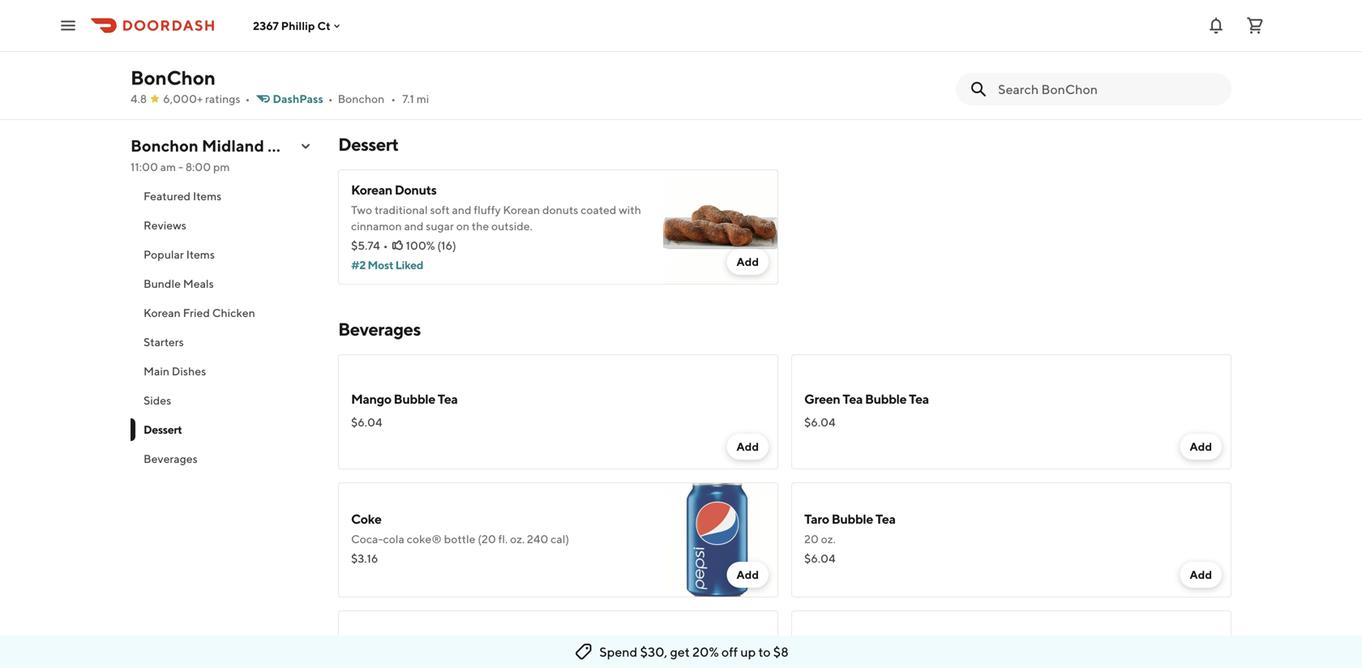 Task type: vqa. For each thing, say whether or not it's contained in the screenshot.
DashPass •
yes



Task type: locate. For each thing, give the bounding box(es) containing it.
on inside "korean donuts two traditional soft and fluffy korean donuts coated with cinnamon and sugar on the outside."
[[456, 219, 470, 233]]

thinly
[[805, 26, 836, 40]]

most
[[368, 258, 394, 272]]

bonchon
[[338, 92, 385, 105]]

1 vertical spatial items
[[186, 248, 215, 261]]

1 vertical spatial korean
[[503, 203, 540, 217]]

6,000+
[[163, 92, 203, 105]]

2 vertical spatial korean
[[144, 306, 181, 320]]

green
[[970, 59, 1000, 72]]

0 vertical spatial beverages
[[338, 319, 421, 340]]

bulgogi fries image
[[1117, 0, 1232, 100]]

cinnamon
[[351, 219, 402, 233]]

1 horizontal spatial on
[[805, 43, 818, 56]]

perfect
[[524, 26, 562, 40]]

1 vertical spatial with
[[619, 203, 641, 217]]

and right soft
[[452, 203, 472, 217]]

taro bubble tea 20 oz. $6.04 add
[[805, 511, 1213, 582]]

items up meals
[[186, 248, 215, 261]]

bubble right taro
[[832, 511, 873, 527]]

bubble right mango
[[394, 391, 435, 407]]

with inside thinly sliced usda select certified marinated beef piled on our seasoned fries topped with mozzarella cheese, a spicy mayo drizzle and chopped green onions.
[[955, 43, 977, 56]]

•
[[245, 92, 250, 105], [328, 92, 333, 105], [391, 92, 396, 105], [383, 239, 388, 252]]

radish
[[415, 26, 446, 40]]

0 horizontal spatial beverages
[[144, 452, 198, 466]]

beverages button
[[131, 444, 319, 474]]

0 items, open order cart image
[[1246, 16, 1265, 35]]

oz. right 20 on the bottom right of page
[[821, 532, 836, 546]]

0 vertical spatial on
[[805, 43, 818, 56]]

tea
[[438, 391, 458, 407], [843, 391, 863, 407], [909, 391, 929, 407], [876, 511, 896, 527]]

with down certified
[[955, 43, 977, 56]]

1 vertical spatial beverages
[[144, 452, 198, 466]]

fl.
[[499, 532, 508, 546]]

bubble for mango
[[394, 391, 435, 407]]

oz. right fl.
[[510, 532, 525, 546]]

pm
[[213, 160, 230, 174]]

$5.74
[[351, 239, 380, 252]]

• left 7.1
[[391, 92, 396, 105]]

items down 8:00
[[193, 189, 222, 203]]

2 horizontal spatial korean
[[503, 203, 540, 217]]

20
[[805, 532, 819, 546]]

$6.04 down green
[[805, 416, 836, 429]]

tangy
[[406, 43, 435, 56]]

sides button
[[131, 386, 319, 415]]

beverages down sides
[[144, 452, 198, 466]]

and down fries
[[900, 59, 919, 72]]

0 horizontal spatial oz.
[[510, 532, 525, 546]]

20%
[[693, 644, 719, 660]]

mango bubble tea
[[351, 391, 458, 407]]

$6.04 for green tea bubble tea
[[805, 416, 836, 429]]

the down fluffy
[[472, 219, 489, 233]]

1 vertical spatial dessert
[[144, 423, 182, 436]]

• up #2 most liked at the top of the page
[[383, 239, 388, 252]]

240
[[527, 532, 549, 546]]

spicy
[[805, 59, 831, 72]]

the inside "korean donuts two traditional soft and fluffy korean donuts coated with cinnamon and sugar on the outside."
[[472, 219, 489, 233]]

with
[[955, 43, 977, 56], [619, 203, 641, 217]]

mozzarella
[[979, 43, 1035, 56]]

thinly sliced usda select certified marinated beef piled on our seasoned fries topped with mozzarella cheese, a spicy mayo drizzle and chopped green onions.
[[805, 26, 1090, 72]]

on right sugar
[[456, 219, 470, 233]]

beverages
[[338, 319, 421, 340], [144, 452, 198, 466]]

with right coated
[[619, 203, 641, 217]]

0 vertical spatial with
[[955, 43, 977, 56]]

with inside "korean donuts two traditional soft and fluffy korean donuts coated with cinnamon and sugar on the outside."
[[619, 203, 641, 217]]

bottle
[[444, 532, 476, 546]]

add inside taro bubble tea 20 oz. $6.04 add
[[1190, 568, 1213, 582]]

0 vertical spatial korean
[[351, 182, 392, 198]]

0 horizontal spatial the
[[472, 219, 489, 233]]

11:00
[[131, 160, 158, 174]]

featured
[[144, 189, 191, 203]]

1 horizontal spatial with
[[955, 43, 977, 56]]

• for $5.74 •
[[383, 239, 388, 252]]

15
[[476, 43, 488, 56]]

and inside thinly sliced usda select certified marinated beef piled on our seasoned fries topped with mozzarella cheese, a spicy mayo drizzle and chopped green onions.
[[900, 59, 919, 72]]

crispy
[[382, 26, 413, 40]]

8:00
[[185, 160, 211, 174]]

cal.
[[490, 43, 508, 56]]

-
[[178, 160, 183, 174]]

bubble inside taro bubble tea 20 oz. $6.04 add
[[832, 511, 873, 527]]

$6.04 down 20 on the bottom right of page
[[805, 552, 836, 565]]

oz. inside coke coca-cola coke® bottle (20 fl. oz. 240 cal) $3.16
[[510, 532, 525, 546]]

$6.04 inside taro bubble tea 20 oz. $6.04 add
[[805, 552, 836, 565]]

4.8
[[131, 92, 147, 105]]

$6.04
[[351, 416, 382, 429], [805, 416, 836, 429], [805, 552, 836, 565]]

featured items button
[[131, 182, 319, 211]]

and
[[384, 43, 404, 56], [900, 59, 919, 72], [452, 203, 472, 217], [404, 219, 424, 233]]

donuts
[[543, 203, 579, 217]]

mango
[[351, 391, 392, 407]]

the right "in"
[[504, 26, 522, 40]]

0 horizontal spatial korean
[[144, 306, 181, 320]]

and down the crispy on the top left of the page
[[384, 43, 404, 56]]

1 horizontal spatial the
[[504, 26, 522, 40]]

$6.04 for mango bubble tea
[[351, 416, 382, 429]]

coke
[[351, 511, 382, 527]]

outside.
[[491, 219, 533, 233]]

on left our
[[805, 43, 818, 56]]

coke coca-cola coke® bottle (20 fl. oz. 240 cal) $3.16
[[351, 511, 570, 565]]

korean inside button
[[144, 306, 181, 320]]

piled
[[1064, 26, 1090, 40]]

korean down bundle
[[144, 306, 181, 320]]

beverages down most
[[338, 319, 421, 340]]

bubble right green
[[865, 391, 907, 407]]

korean up outside. on the top left
[[503, 203, 540, 217]]

cheese,
[[1037, 43, 1076, 56]]

1 vertical spatial on
[[456, 219, 470, 233]]

1 vertical spatial the
[[472, 219, 489, 233]]

the
[[504, 26, 522, 40], [472, 219, 489, 233]]

items
[[193, 189, 222, 203], [186, 248, 215, 261]]

0 horizontal spatial dessert
[[144, 423, 182, 436]]

beef
[[1038, 26, 1062, 40]]

0 vertical spatial dessert
[[338, 134, 399, 155]]

liked
[[396, 258, 423, 272]]

items inside 'button'
[[193, 189, 222, 203]]

popular
[[144, 248, 184, 261]]

mayo
[[833, 59, 861, 72]]

cal)
[[551, 532, 570, 546]]

items inside button
[[186, 248, 215, 261]]

add button
[[1180, 64, 1222, 90], [727, 249, 769, 275], [727, 434, 769, 460], [1180, 434, 1222, 460], [727, 562, 769, 588], [1180, 562, 1222, 588]]

dessert
[[338, 134, 399, 155], [144, 423, 182, 436]]

1 oz. from the left
[[510, 532, 525, 546]]

spend
[[600, 644, 638, 660]]

notification bell image
[[1207, 16, 1226, 35]]

up
[[741, 644, 756, 660]]

coke image
[[663, 483, 779, 598]]

ratings
[[205, 92, 240, 105]]

dessert down bonchon
[[338, 134, 399, 155]]

to
[[759, 644, 771, 660]]

1 horizontal spatial oz.
[[821, 532, 836, 546]]

usda
[[870, 26, 902, 40]]

items for featured items
[[193, 189, 222, 203]]

1 horizontal spatial beverages
[[338, 319, 421, 340]]

0 horizontal spatial with
[[619, 203, 641, 217]]

0 vertical spatial items
[[193, 189, 222, 203]]

starters button
[[131, 328, 319, 357]]

2 oz. from the left
[[821, 532, 836, 546]]

sliced
[[838, 26, 868, 40]]

0 horizontal spatial on
[[456, 219, 470, 233]]

dessert down sides
[[144, 423, 182, 436]]

korean donuts image
[[663, 170, 779, 285]]

items for popular items
[[186, 248, 215, 261]]

bundle meals
[[144, 277, 214, 290]]

korean up two
[[351, 182, 392, 198]]

0 vertical spatial the
[[504, 26, 522, 40]]

meals
[[183, 277, 214, 290]]

$6.04 down mango
[[351, 416, 382, 429]]

1 horizontal spatial korean
[[351, 182, 392, 198]]

• left bonchon
[[328, 92, 333, 105]]



Task type: describe. For each thing, give the bounding box(es) containing it.
onions.
[[1002, 59, 1039, 72]]

(16)
[[437, 239, 456, 252]]

(20
[[478, 532, 496, 546]]

bundle meals button
[[131, 269, 319, 298]]

juicy, crispy radish steeped in the perfect blend of slightly sweet and tangy flavors. 15 cal.
[[351, 26, 646, 56]]

7.1
[[402, 92, 414, 105]]

tea inside taro bubble tea 20 oz. $6.04 add
[[876, 511, 896, 527]]

coated
[[581, 203, 617, 217]]

korean fried chicken
[[144, 306, 255, 320]]

dashpass
[[273, 92, 323, 105]]

open menu image
[[58, 16, 78, 35]]

soft
[[430, 203, 450, 217]]

slightly
[[609, 26, 646, 40]]

green tea bubble tea
[[805, 391, 929, 407]]

bonchon • 7.1 mi
[[338, 92, 429, 105]]

blend
[[564, 26, 594, 40]]

traditional
[[375, 203, 428, 217]]

cola
[[383, 532, 405, 546]]

drizzle
[[864, 59, 897, 72]]

get
[[670, 644, 690, 660]]

sides
[[144, 394, 171, 407]]

korean for donuts
[[351, 182, 392, 198]]

sweet
[[351, 43, 382, 56]]

off
[[722, 644, 738, 660]]

taro
[[805, 511, 830, 527]]

bonchon
[[131, 66, 216, 89]]

popular items button
[[131, 240, 319, 269]]

100% (16)
[[406, 239, 456, 252]]

mi
[[417, 92, 429, 105]]

#2
[[351, 258, 366, 272]]

flavors.
[[437, 43, 474, 56]]

dashpass •
[[273, 92, 333, 105]]

starters
[[144, 335, 184, 349]]

phillip
[[281, 19, 315, 32]]

steeped
[[449, 26, 490, 40]]

marinated
[[983, 26, 1036, 40]]

the inside juicy, crispy radish steeped in the perfect blend of slightly sweet and tangy flavors. 15 cal.
[[504, 26, 522, 40]]

oz. inside taro bubble tea 20 oz. $6.04 add
[[821, 532, 836, 546]]

menus image
[[299, 140, 312, 152]]

2367 phillip ct
[[253, 19, 331, 32]]

in
[[493, 26, 502, 40]]

• right ratings
[[245, 92, 250, 105]]

$5.74 •
[[351, 239, 388, 252]]

and inside juicy, crispy radish steeped in the perfect blend of slightly sweet and tangy flavors. 15 cal.
[[384, 43, 404, 56]]

main dishes button
[[131, 357, 319, 386]]

bubble for taro
[[832, 511, 873, 527]]

two
[[351, 203, 372, 217]]

korean for fried
[[144, 306, 181, 320]]

and up 100%
[[404, 219, 424, 233]]

$3.16
[[351, 552, 378, 565]]

$30,
[[640, 644, 668, 660]]

fried
[[183, 306, 210, 320]]

ct
[[317, 19, 331, 32]]

• for bonchon • 7.1 mi
[[391, 92, 396, 105]]

• for dashpass •
[[328, 92, 333, 105]]

bundle
[[144, 277, 181, 290]]

reviews
[[144, 219, 186, 232]]

11:00 am - 8:00 pm
[[131, 160, 230, 174]]

reviews button
[[131, 211, 319, 240]]

featured items
[[144, 189, 222, 203]]

popular items
[[144, 248, 215, 261]]

pickled radish image
[[663, 0, 779, 100]]

korean donuts two traditional soft and fluffy korean donuts coated with cinnamon and sugar on the outside.
[[351, 182, 641, 233]]

am
[[160, 160, 176, 174]]

fluffy
[[474, 203, 501, 217]]

select
[[905, 26, 935, 40]]

chopped
[[922, 59, 968, 72]]

on inside thinly sliced usda select certified marinated beef piled on our seasoned fries topped with mozzarella cheese, a spicy mayo drizzle and chopped green onions.
[[805, 43, 818, 56]]

topped
[[915, 43, 952, 56]]

coke®
[[407, 532, 442, 546]]

sugar
[[426, 219, 454, 233]]

$8
[[774, 644, 789, 660]]

green
[[805, 391, 841, 407]]

1 horizontal spatial dessert
[[338, 134, 399, 155]]

Item Search search field
[[998, 80, 1219, 98]]

coca-
[[351, 532, 383, 546]]

korean fried chicken button
[[131, 298, 319, 328]]

seasoned
[[840, 43, 888, 56]]

2367
[[253, 19, 279, 32]]

6,000+ ratings •
[[163, 92, 250, 105]]

beverages inside button
[[144, 452, 198, 466]]

certified
[[938, 26, 981, 40]]

chicken
[[212, 306, 255, 320]]

#2 most liked
[[351, 258, 423, 272]]

100%
[[406, 239, 435, 252]]



